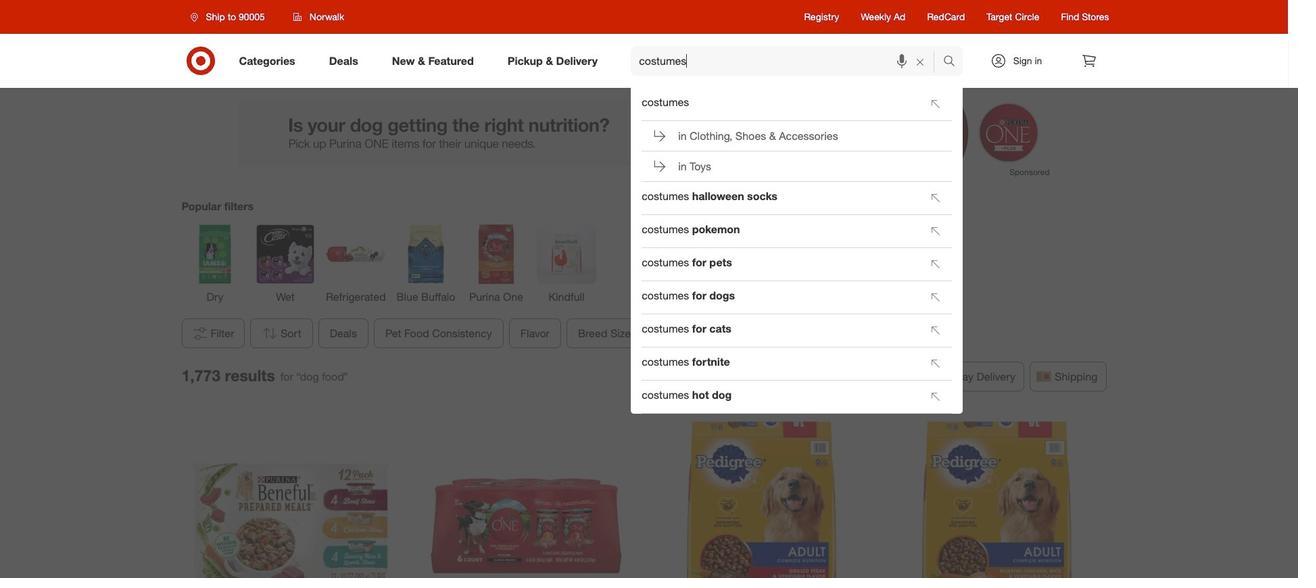 Task type: vqa. For each thing, say whether or not it's contained in the screenshot.
pedigree grilled steak & vegetable flavor adult complete nutrition dry dog food image
yes



Task type: locate. For each thing, give the bounding box(es) containing it.
beneful prepared meals lamb, chicken and beef stew wet dog food variety pack image
[[187, 421, 396, 578], [187, 421, 396, 578]]

pedigree grilled steak & vegetable flavor adult complete nutrition dry dog food image
[[658, 421, 867, 578], [658, 421, 867, 578]]

purina one smartblend classic ground chicken, beef & rice entrée wet dog food - 13oz/6ct variety pack image
[[422, 421, 631, 578], [422, 421, 631, 578]]

pedigree roasted chicken, rice & vegetable flavor adult complete nutrition dry dog food image
[[893, 421, 1102, 578], [893, 421, 1102, 578]]



Task type: describe. For each thing, give the bounding box(es) containing it.
What can we help you find? suggestions appear below search field
[[631, 46, 947, 76]]

advertisement element
[[238, 99, 1050, 166]]



